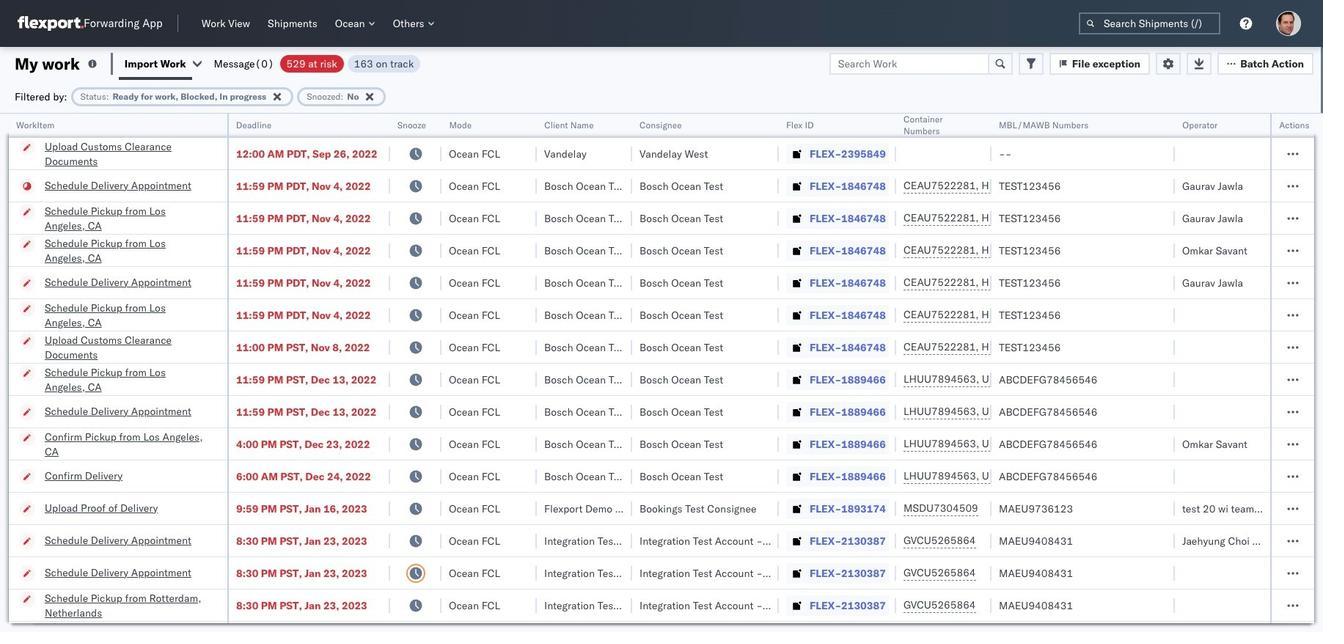 Task type: locate. For each thing, give the bounding box(es) containing it.
resize handle column header
[[210, 114, 227, 632], [373, 114, 390, 632], [424, 114, 442, 632], [519, 114, 537, 632], [615, 114, 632, 632], [761, 114, 779, 632], [879, 114, 896, 632], [974, 114, 992, 632], [1157, 114, 1175, 632], [1253, 114, 1270, 632], [1297, 114, 1314, 632]]

1 resize handle column header from the left
[[210, 114, 227, 632]]

Search Work text field
[[829, 52, 989, 74]]

3 resize handle column header from the left
[[424, 114, 442, 632]]

Search Shipments (/) text field
[[1079, 12, 1220, 34]]



Task type: vqa. For each thing, say whether or not it's contained in the screenshot.
10th resize handle column header from left
yes



Task type: describe. For each thing, give the bounding box(es) containing it.
9 resize handle column header from the left
[[1157, 114, 1175, 632]]

2 resize handle column header from the left
[[373, 114, 390, 632]]

5 resize handle column header from the left
[[615, 114, 632, 632]]

11 resize handle column header from the left
[[1297, 114, 1314, 632]]

6 resize handle column header from the left
[[761, 114, 779, 632]]

4 resize handle column header from the left
[[519, 114, 537, 632]]

7 resize handle column header from the left
[[879, 114, 896, 632]]

10 resize handle column header from the left
[[1253, 114, 1270, 632]]

8 resize handle column header from the left
[[974, 114, 992, 632]]



